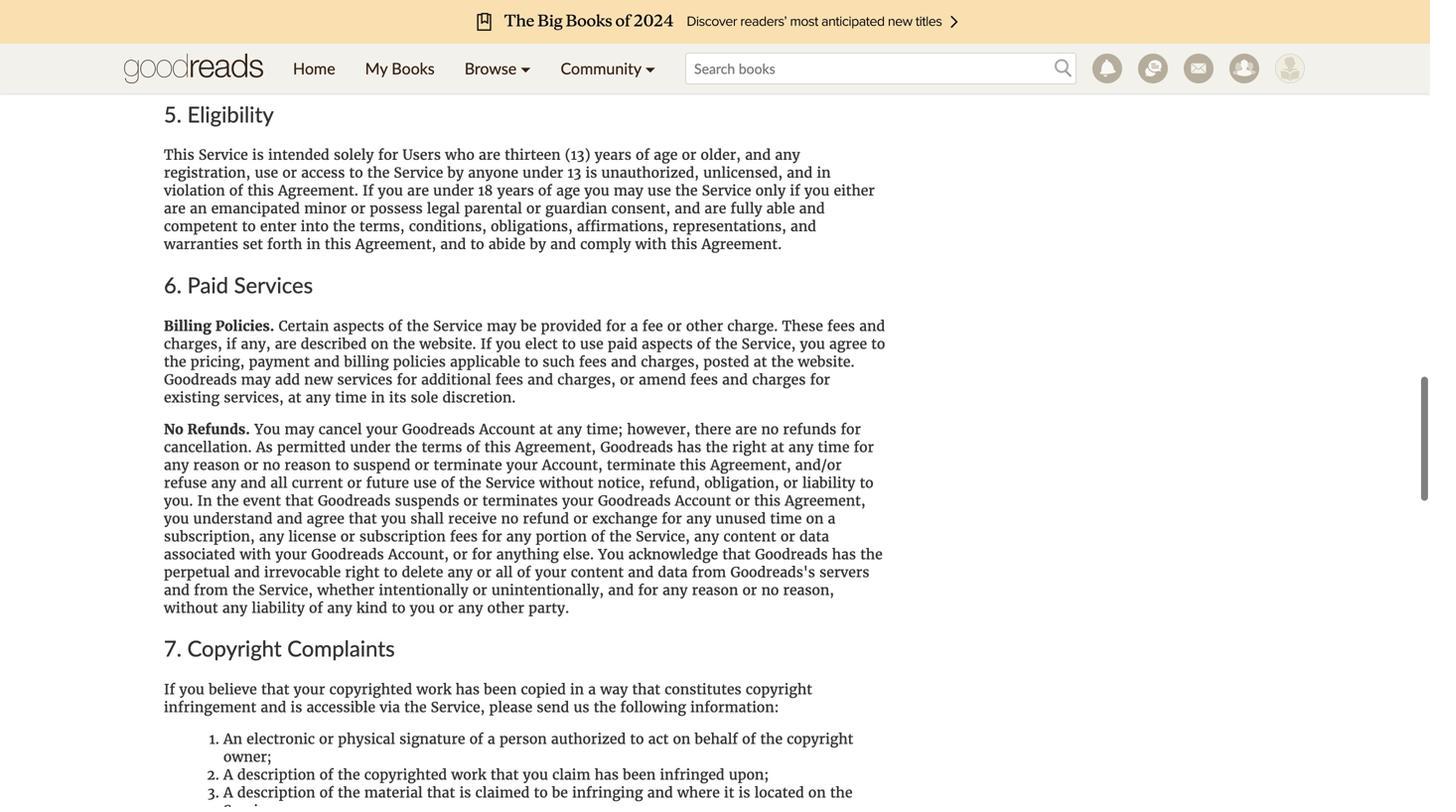 Task type: locate. For each thing, give the bounding box(es) containing it.
1 vertical spatial data
[[658, 564, 688, 581]]

0 horizontal spatial account
[[479, 421, 535, 438]]

0 vertical spatial data
[[800, 528, 830, 546]]

0 vertical spatial if
[[363, 182, 374, 200]]

for down terminates
[[482, 528, 502, 546]]

browse ▾
[[465, 59, 531, 78]]

0 horizontal spatial you
[[254, 421, 281, 438]]

terms,
[[360, 218, 405, 236]]

1 vertical spatial agreement.
[[702, 236, 782, 254]]

this down there
[[680, 456, 706, 474]]

copied
[[521, 681, 566, 699]]

any right the delete
[[448, 564, 473, 581]]

charges, down 'fee'
[[641, 353, 699, 371]]

website. up 'additional' at the top left of the page
[[419, 335, 476, 353]]

may
[[614, 182, 644, 200], [487, 317, 517, 335], [241, 371, 271, 389], [285, 421, 314, 438]]

without down perpetual
[[164, 599, 218, 617]]

0 horizontal spatial account,
[[388, 546, 449, 564]]

on
[[371, 335, 389, 353], [806, 510, 824, 528], [673, 730, 691, 748], [809, 784, 826, 802]]

work
[[417, 681, 452, 699], [451, 766, 486, 784]]

way
[[600, 681, 628, 699]]

0 vertical spatial been
[[484, 681, 517, 699]]

older,
[[701, 146, 741, 164]]

1 vertical spatial other
[[487, 599, 525, 617]]

solely
[[334, 146, 374, 164]]

copyrighted inside an electronic or physical signature of a person authorized to act on behalf of the copyright owner; a description of the copyrighted work that you claim has been infringed upon; a description of the material that is claimed to be infringing and where it is located on the service;
[[364, 766, 447, 784]]

books
[[392, 59, 435, 78]]

(13)
[[565, 146, 591, 164]]

age left 'older,'
[[654, 146, 678, 164]]

or inside an electronic or physical signature of a person authorized to act on behalf of the copyright owner; a description of the copyrighted work that you claim has been infringed upon; a description of the material that is claimed to be infringing and where it is located on the service;
[[319, 730, 334, 748]]

is left "claimed"
[[460, 784, 471, 802]]

goodreads's
[[731, 564, 816, 581]]

0 vertical spatial years
[[595, 146, 632, 164]]

your down 'its'
[[366, 421, 398, 438]]

warranties
[[164, 236, 239, 254]]

age
[[654, 146, 678, 164], [556, 182, 580, 200]]

▾ for community ▾
[[646, 59, 656, 78]]

of right violation
[[229, 182, 243, 200]]

account, down "time;" at the bottom
[[542, 456, 603, 474]]

1 horizontal spatial charges,
[[558, 371, 616, 389]]

work inside if you believe that your copyrighted work has been copied in a way that constitutes copyright infringement and is accessible via the service, please send us the following information:
[[417, 681, 452, 699]]

and inside an electronic or physical signature of a person authorized to act on behalf of the copyright owner; a description of the copyrighted work that you claim has been infringed upon; a description of the material that is claimed to be infringing and where it is located on the service;
[[648, 784, 673, 802]]

home
[[293, 59, 335, 78]]

Search for books to add to your shelves search field
[[686, 53, 1077, 84]]

1 horizontal spatial terminate
[[607, 456, 676, 474]]

0 horizontal spatial other
[[487, 599, 525, 617]]

from down associated at the left of the page
[[194, 581, 228, 599]]

event
[[243, 492, 281, 510]]

0 horizontal spatial be
[[521, 317, 537, 335]]

into
[[301, 218, 329, 236]]

2 horizontal spatial if
[[481, 335, 492, 353]]

a
[[631, 317, 638, 335], [828, 510, 836, 528], [588, 681, 596, 699], [488, 730, 496, 748]]

for inside this service is intended solely for users who are thirteen (13) years of age or older, and any registration, use or access to the service by anyone under 13 is unauthorized, unlicensed, and in violation of this agreement. if you are under 18 years of age you may use the service only if you either are an emancipated minor or possess legal parental or guardian consent, and are fully able and competent to enter into the terms, conditions, obligations, affirmations, representations, and warranties set forth in this agreement, and to abide by and comply with this agreement.
[[378, 146, 399, 164]]

▾ inside popup button
[[646, 59, 656, 78]]

1 vertical spatial account,
[[388, 546, 449, 564]]

website.
[[419, 335, 476, 353], [798, 353, 855, 371]]

0 vertical spatial with
[[635, 236, 667, 254]]

agreement, up terminates
[[515, 438, 596, 456]]

a up servers
[[828, 510, 836, 528]]

exchange
[[592, 510, 658, 528]]

or right parental
[[527, 200, 541, 218]]

0 vertical spatial other
[[686, 317, 723, 335]]

been left copied
[[484, 681, 517, 699]]

account
[[479, 421, 535, 438], [675, 492, 731, 510]]

0 vertical spatial copyright
[[746, 681, 813, 699]]

1 ▾ from the left
[[521, 59, 531, 78]]

0 horizontal spatial been
[[484, 681, 517, 699]]

copyrighted down signature
[[364, 766, 447, 784]]

1 vertical spatial agree
[[307, 510, 345, 528]]

and/or
[[796, 456, 842, 474]]

1 horizontal spatial years
[[595, 146, 632, 164]]

in
[[817, 164, 831, 182], [307, 236, 321, 254], [371, 389, 385, 407], [570, 681, 584, 699]]

0 vertical spatial copyrighted
[[329, 681, 412, 699]]

with inside you may cancel your goodreads account at any time; however, there are no refunds for cancellation. as permitted under the terms of this agreement, goodreads has the right at any time for any reason or no reason to suspend or terminate your account, terminate this agreement, and/or refuse any and all current or future use of the service without notice, refund, obligation, or liability to you. in the event that goodreads suspends or terminates your goodreads account or this agreement, you understand and agree that you shall receive no refund or exchange for any unused time on a subscription, any license or subscription fees for any portion of the service, any content or data associated with your goodreads account, or for anything else. you acknowledge that goodreads has the perpetual and irrevocable right to delete any or all of your content and data from goodreads's servers and from the service, whether intentionally or unintentionally, and for any reason or no reason, without any liability of any kind to you or any other party.
[[240, 546, 271, 564]]

2 terminate from the left
[[607, 456, 676, 474]]

been
[[484, 681, 517, 699], [623, 766, 656, 784]]

person
[[500, 730, 547, 748]]

receive
[[448, 510, 497, 528]]

copyright for an electronic or physical signature of a person authorized to act on behalf of the copyright owner; a description of the copyrighted work that you claim has been infringed upon; a description of the material that is claimed to be infringing and where it is located on the service;
[[787, 730, 854, 748]]

in right forth
[[307, 236, 321, 254]]

from down unused
[[692, 564, 726, 581]]

an electronic or physical signature of a person authorized to act on behalf of the copyright owner; a description of the copyrighted work that you claim has been infringed upon; a description of the material that is claimed to be infringing and where it is located on the service;
[[224, 730, 854, 808]]

obligation,
[[705, 474, 780, 492]]

these
[[782, 317, 823, 335]]

anyone
[[468, 164, 519, 182]]

at right posted
[[754, 353, 767, 371]]

of left 13 at left
[[538, 182, 552, 200]]

0 horizontal spatial charges,
[[164, 335, 222, 353]]

agreement. up into
[[278, 182, 358, 200]]

any
[[775, 146, 800, 164], [306, 389, 331, 407], [557, 421, 582, 438], [789, 438, 814, 456], [164, 456, 189, 474], [211, 474, 236, 492], [686, 510, 712, 528], [259, 528, 284, 546], [506, 528, 532, 546], [694, 528, 720, 546], [448, 564, 473, 581], [663, 581, 688, 599], [222, 599, 248, 617], [327, 599, 352, 617], [458, 599, 483, 617]]

1 vertical spatial with
[[240, 546, 271, 564]]

0 vertical spatial liability
[[803, 474, 856, 492]]

possess
[[370, 200, 423, 218]]

7.
[[164, 636, 182, 662]]

for right charges
[[810, 371, 831, 389]]

data
[[800, 528, 830, 546], [658, 564, 688, 581]]

use inside certain aspects of the service may be provided for a fee or other charge. these fees and charges, if any, are described on the website. if you elect to use paid aspects of the service, you agree to the pricing, payment and billing policies applicable to such fees and charges, posted at the website. goodreads may add new services for additional fees and charges, or amend fees and charges for existing services, at any time in its sole discretion.
[[580, 335, 604, 353]]

is right it
[[739, 784, 751, 802]]

1 horizontal spatial time
[[770, 510, 802, 528]]

1 vertical spatial without
[[164, 599, 218, 617]]

a down 'an'
[[224, 766, 233, 784]]

anything
[[497, 546, 559, 564]]

this up goodreads's
[[754, 492, 781, 510]]

portion
[[536, 528, 587, 546]]

to left abide
[[471, 236, 484, 254]]

▾ inside dropdown button
[[521, 59, 531, 78]]

agree inside certain aspects of the service may be provided for a fee or other charge. these fees and charges, if any, are described on the website. if you elect to use paid aspects of the service, you agree to the pricing, payment and billing policies applicable to such fees and charges, posted at the website. goodreads may add new services for additional fees and charges, or amend fees and charges for existing services, at any time in its sole discretion.
[[830, 335, 867, 353]]

sole
[[411, 389, 438, 407]]

be inside an electronic or physical signature of a person authorized to act on behalf of the copyright owner; a description of the copyrighted work that you claim has been infringed upon; a description of the material that is claimed to be infringing and where it is located on the service;
[[552, 784, 568, 802]]

service;
[[224, 802, 278, 808]]

goodreads up no refunds.
[[164, 371, 237, 389]]

1 vertical spatial copyrighted
[[364, 766, 447, 784]]

conditions,
[[409, 218, 487, 236]]

0 vertical spatial time
[[335, 389, 367, 407]]

a left 'fee'
[[631, 317, 638, 335]]

1 horizontal spatial right
[[732, 438, 767, 456]]

that down unused
[[723, 546, 751, 564]]

goodreads down suspend
[[318, 492, 391, 510]]

forth
[[267, 236, 302, 254]]

1 vertical spatial if
[[226, 335, 237, 353]]

any left party.
[[458, 599, 483, 617]]

right up obligation, at the bottom of the page
[[732, 438, 767, 456]]

fees right these
[[828, 317, 855, 335]]

on inside you may cancel your goodreads account at any time; however, there are no refunds for cancellation. as permitted under the terms of this agreement, goodreads has the right at any time for any reason or no reason to suspend or terminate your account, terminate this agreement, and/or refuse any and all current or future use of the service without notice, refund, obligation, or liability to you. in the event that goodreads suspends or terminates your goodreads account or this agreement, you understand and agree that you shall receive no refund or exchange for any unused time on a subscription, any license or subscription fees for any portion of the service, any content or data associated with your goodreads account, or for anything else. you acknowledge that goodreads has the perpetual and irrevocable right to delete any or all of your content and data from goodreads's servers and from the service, whether intentionally or unintentionally, and for any reason or no reason, without any liability of any kind to you or any other party.
[[806, 510, 824, 528]]

been inside an electronic or physical signature of a person authorized to act on behalf of the copyright owner; a description of the copyrighted work that you claim has been infringed upon; a description of the material that is claimed to be infringing and where it is located on the service;
[[623, 766, 656, 784]]

0 horizontal spatial years
[[497, 182, 534, 200]]

you up charges
[[800, 335, 825, 353]]

1 vertical spatial account
[[675, 492, 731, 510]]

service up refund
[[486, 474, 535, 492]]

any down "acknowledge"
[[663, 581, 688, 599]]

menu containing home
[[278, 44, 671, 93]]

you inside an electronic or physical signature of a person authorized to act on behalf of the copyright owner; a description of the copyrighted work that you claim has been infringed upon; a description of the material that is claimed to be infringing and where it is located on the service;
[[523, 766, 548, 784]]

or left future
[[347, 474, 362, 492]]

agreement,
[[356, 236, 436, 254], [515, 438, 596, 456], [711, 456, 791, 474], [785, 492, 866, 510]]

2 horizontal spatial under
[[523, 164, 564, 182]]

1 vertical spatial liability
[[252, 599, 305, 617]]

there
[[695, 421, 731, 438]]

may right as
[[285, 421, 314, 438]]

my group discussions image
[[1139, 54, 1168, 83]]

0 vertical spatial agreement.
[[278, 182, 358, 200]]

account,
[[542, 456, 603, 474], [388, 546, 449, 564]]

time
[[335, 389, 367, 407], [818, 438, 850, 456], [770, 510, 802, 528]]

servers
[[820, 564, 870, 581]]

1 vertical spatial all
[[496, 564, 513, 581]]

charges
[[752, 371, 806, 389]]

0 vertical spatial if
[[790, 182, 801, 200]]

that
[[285, 492, 314, 510], [349, 510, 377, 528], [723, 546, 751, 564], [261, 681, 290, 699], [632, 681, 661, 699], [491, 766, 519, 784], [427, 784, 455, 802]]

license
[[288, 528, 336, 546]]

no refunds.
[[164, 421, 250, 438]]

▾ right the community
[[646, 59, 656, 78]]

1 horizontal spatial by
[[530, 236, 546, 254]]

add
[[275, 371, 300, 389]]

my books link
[[350, 44, 450, 93]]

use inside you may cancel your goodreads account at any time; however, there are no refunds for cancellation. as permitted under the terms of this agreement, goodreads has the right at any time for any reason or no reason to suspend or terminate your account, terminate this agreement, and/or refuse any and all current or future use of the service without notice, refund, obligation, or liability to you. in the event that goodreads suspends or terminates your goodreads account or this agreement, you understand and agree that you shall receive no refund or exchange for any unused time on a subscription, any license or subscription fees for any portion of the service, any content or data associated with your goodreads account, or for anything else. you acknowledge that goodreads has the perpetual and irrevocable right to delete any or all of your content and data from goodreads's servers and from the service, whether intentionally or unintentionally, and for any reason or no reason, without any liability of any kind to you or any other party.
[[413, 474, 437, 492]]

where
[[677, 784, 720, 802]]

1 horizontal spatial if
[[363, 182, 374, 200]]

services
[[337, 371, 393, 389]]

2 ▾ from the left
[[646, 59, 656, 78]]

or left the anything
[[477, 564, 492, 581]]

send
[[537, 699, 570, 717]]

1 terminate from the left
[[434, 456, 502, 474]]

if inside this service is intended solely for users who are thirteen (13) years of age or older, and any registration, use or access to the service by anyone under 13 is unauthorized, unlicensed, and in violation of this agreement. if you are under 18 years of age you may use the service only if you either are an emancipated minor or possess legal parental or guardian consent, and are fully able and competent to enter into the terms, conditions, obligations, affirmations, representations, and warranties set forth in this agreement, and to abide by and comply with this agreement.
[[363, 182, 374, 200]]

0 horizontal spatial agree
[[307, 510, 345, 528]]

has inside an electronic or physical signature of a person authorized to act on behalf of the copyright owner; a description of the copyrighted work that you claim has been infringed upon; a description of the material that is claimed to be infringing and where it is located on the service;
[[595, 766, 619, 784]]

it
[[724, 784, 735, 802]]

1 horizontal spatial been
[[623, 766, 656, 784]]

else.
[[563, 546, 594, 564]]

1 horizontal spatial other
[[686, 317, 723, 335]]

content up goodreads's
[[724, 528, 777, 546]]

services
[[234, 272, 313, 298]]

if inside certain aspects of the service may be provided for a fee or other charge. these fees and charges, if any, are described on the website. if you elect to use paid aspects of the service, you agree to the pricing, payment and billing policies applicable to such fees and charges, posted at the website. goodreads may add new services for additional fees and charges, or amend fees and charges for existing services, at any time in its sole discretion.
[[481, 335, 492, 353]]

and down "acknowledge"
[[608, 581, 634, 599]]

0 vertical spatial work
[[417, 681, 452, 699]]

any left kind
[[327, 599, 352, 617]]

and up electronic
[[261, 699, 286, 717]]

0 horizontal spatial all
[[270, 474, 288, 492]]

copyright inside if you believe that your copyrighted work has been copied in a way that constitutes copyright infringement and is accessible via the service, please send us the following information:
[[746, 681, 813, 699]]

1 horizontal spatial if
[[790, 182, 801, 200]]

suspend
[[353, 456, 411, 474]]

0 vertical spatial all
[[270, 474, 288, 492]]

menu
[[278, 44, 671, 93]]

party.
[[529, 599, 569, 617]]

any left "time;" at the bottom
[[557, 421, 582, 438]]

this down minor
[[325, 236, 351, 254]]

reason down the refunds.
[[193, 456, 240, 474]]

or down receive
[[453, 546, 468, 564]]

1 horizontal spatial with
[[635, 236, 667, 254]]

delete
[[402, 564, 444, 581]]

your down the 7. copyright complaints
[[294, 681, 325, 699]]

and
[[745, 146, 771, 164], [787, 164, 813, 182], [675, 200, 701, 218], [799, 200, 825, 218], [791, 218, 817, 236], [441, 236, 466, 254], [551, 236, 576, 254], [860, 317, 885, 335], [314, 353, 340, 371], [611, 353, 637, 371], [528, 371, 553, 389], [722, 371, 748, 389], [241, 474, 266, 492], [277, 510, 303, 528], [234, 564, 260, 581], [628, 564, 654, 581], [164, 581, 190, 599], [608, 581, 634, 599], [261, 699, 286, 717], [648, 784, 673, 802]]

agree right these
[[830, 335, 867, 353]]

be inside certain aspects of the service may be provided for a fee or other charge. these fees and charges, if any, are described on the website. if you elect to use paid aspects of the service, you agree to the pricing, payment and billing policies applicable to such fees and charges, posted at the website. goodreads may add new services for additional fees and charges, or amend fees and charges for existing services, at any time in its sole discretion.
[[521, 317, 537, 335]]

agreement, inside this service is intended solely for users who are thirteen (13) years of age or older, and any registration, use or access to the service by anyone under 13 is unauthorized, unlicensed, and in violation of this agreement. if you are under 18 years of age you may use the service only if you either are an emancipated minor or possess legal parental or guardian consent, and are fully able and competent to enter into the terms, conditions, obligations, affirmations, representations, and warranties set forth in this agreement, and to abide by and comply with this agreement.
[[356, 236, 436, 254]]

shall
[[411, 510, 444, 528]]

1 horizontal spatial agree
[[830, 335, 867, 353]]

0 horizontal spatial without
[[164, 599, 218, 617]]

years
[[595, 146, 632, 164], [497, 182, 534, 200]]

1 vertical spatial been
[[623, 766, 656, 784]]

0 horizontal spatial ▾
[[521, 59, 531, 78]]

0 horizontal spatial content
[[571, 564, 624, 581]]

charges,
[[164, 335, 222, 353], [641, 353, 699, 371], [558, 371, 616, 389]]

is
[[252, 146, 264, 164], [586, 164, 597, 182], [291, 699, 302, 717], [460, 784, 471, 802], [739, 784, 751, 802]]

Search books text field
[[686, 53, 1077, 84]]

suspends
[[395, 492, 459, 510]]

new
[[304, 371, 333, 389]]

1 vertical spatial be
[[552, 784, 568, 802]]

▾ right browse
[[521, 59, 531, 78]]

or down the accessible
[[319, 730, 334, 748]]

0 horizontal spatial liability
[[252, 599, 305, 617]]

0 horizontal spatial agreement.
[[278, 182, 358, 200]]

if inside if you believe that your copyrighted work has been copied in a way that constitutes copyright infringement and is accessible via the service, please send us the following information:
[[164, 681, 175, 699]]

if inside this service is intended solely for users who are thirteen (13) years of age or older, and any registration, use or access to the service by anyone under 13 is unauthorized, unlicensed, and in violation of this agreement. if you are under 18 years of age you may use the service only if you either are an emancipated minor or possess legal parental or guardian consent, and are fully able and competent to enter into the terms, conditions, obligations, affirmations, representations, and warranties set forth in this agreement, and to abide by and comply with this agreement.
[[790, 182, 801, 200]]

0 vertical spatial right
[[732, 438, 767, 456]]

account up "acknowledge"
[[675, 492, 731, 510]]

of down the accessible
[[320, 766, 334, 784]]

agree inside you may cancel your goodreads account at any time; however, there are no refunds for cancellation. as permitted under the terms of this agreement, goodreads has the right at any time for any reason or no reason to suspend or terminate your account, terminate this agreement, and/or refuse any and all current or future use of the service without notice, refund, obligation, or liability to you. in the event that goodreads suspends or terminates your goodreads account or this agreement, you understand and agree that you shall receive no refund or exchange for any unused time on a subscription, any license or subscription fees for any portion of the service, any content or data associated with your goodreads account, or for anything else. you acknowledge that goodreads has the perpetual and irrevocable right to delete any or all of your content and data from goodreads's servers and from the service, whether intentionally or unintentionally, and for any reason or no reason, without any liability of any kind to you or any other party.
[[307, 510, 345, 528]]

under inside you may cancel your goodreads account at any time; however, there are no refunds for cancellation. as permitted under the terms of this agreement, goodreads has the right at any time for any reason or no reason to suspend or terminate your account, terminate this agreement, and/or refuse any and all current or future use of the service without notice, refund, obligation, or liability to you. in the event that goodreads suspends or terminates your goodreads account or this agreement, you understand and agree that you shall receive no refund or exchange for any unused time on a subscription, any license or subscription fees for any portion of the service, any content or data associated with your goodreads account, or for anything else. you acknowledge that goodreads has the perpetual and irrevocable right to delete any or all of your content and data from goodreads's servers and from the service, whether intentionally or unintentionally, and for any reason or no reason, without any liability of any kind to you or any other party.
[[350, 438, 391, 456]]

1 vertical spatial right
[[345, 564, 380, 581]]

service, down refund,
[[636, 528, 690, 546]]

you left claim
[[523, 766, 548, 784]]

competent
[[164, 218, 238, 236]]

of up party.
[[517, 564, 531, 581]]

charges, down the "paid"
[[558, 371, 616, 389]]

in inside if you believe that your copyrighted work has been copied in a way that constitutes copyright infringement and is accessible via the service, please send us the following information:
[[570, 681, 584, 699]]

copyrighted up physical
[[329, 681, 412, 699]]

1 vertical spatial time
[[818, 438, 850, 456]]

service, up signature
[[431, 699, 485, 717]]

0 horizontal spatial terminate
[[434, 456, 502, 474]]

copyright inside an electronic or physical signature of a person authorized to act on behalf of the copyright owner; a description of the copyrighted work that you claim has been infringed upon; a description of the material that is claimed to be infringing and where it is located on the service;
[[787, 730, 854, 748]]

are inside certain aspects of the service may be provided for a fee or other charge. these fees and charges, if any, are described on the website. if you elect to use paid aspects of the service, you agree to the pricing, payment and billing policies applicable to such fees and charges, posted at the website. goodreads may add new services for additional fees and charges, or amend fees and charges for existing services, at any time in its sole discretion.
[[275, 335, 297, 353]]

agreement, down there
[[711, 456, 791, 474]]

0 vertical spatial content
[[724, 528, 777, 546]]

2 a from the top
[[224, 784, 233, 802]]

1 horizontal spatial content
[[724, 528, 777, 546]]

1 horizontal spatial account,
[[542, 456, 603, 474]]

1 horizontal spatial from
[[692, 564, 726, 581]]

has left please
[[456, 681, 480, 699]]

billing policies.
[[164, 317, 274, 335]]

for right refunds
[[841, 421, 861, 438]]

0 horizontal spatial aspects
[[333, 317, 384, 335]]

0 vertical spatial account,
[[542, 456, 603, 474]]

age down (13) at left
[[556, 182, 580, 200]]

fully
[[731, 200, 763, 218]]

your inside if you believe that your copyrighted work has been copied in a way that constitutes copyright infringement and is accessible via the service, please send us the following information:
[[294, 681, 325, 699]]

2 vertical spatial time
[[770, 510, 802, 528]]

whether
[[317, 581, 375, 599]]

1 horizontal spatial you
[[598, 546, 624, 564]]

0 horizontal spatial by
[[448, 164, 464, 182]]

or down the delete
[[439, 599, 454, 617]]

1 vertical spatial work
[[451, 766, 486, 784]]

are right any,
[[275, 335, 297, 353]]

that right the way
[[632, 681, 661, 699]]

1 a from the top
[[224, 766, 233, 784]]

0 vertical spatial age
[[654, 146, 678, 164]]

terminate down however,
[[607, 456, 676, 474]]

goodreads inside certain aspects of the service may be provided for a fee or other charge. these fees and charges, if any, are described on the website. if you elect to use paid aspects of the service, you agree to the pricing, payment and billing policies applicable to such fees and charges, posted at the website. goodreads may add new services for additional fees and charges, or amend fees and charges for existing services, at any time in its sole discretion.
[[164, 371, 237, 389]]

eligibility
[[187, 101, 274, 127]]

1 vertical spatial copyright
[[787, 730, 854, 748]]

1 horizontal spatial be
[[552, 784, 568, 802]]

a
[[224, 766, 233, 784], [224, 784, 233, 802]]

0 vertical spatial be
[[521, 317, 537, 335]]

0 horizontal spatial age
[[556, 182, 580, 200]]

able
[[767, 200, 795, 218]]

affirmations,
[[577, 218, 669, 236]]

under
[[523, 164, 564, 182], [433, 182, 474, 200], [350, 438, 391, 456]]

account, up the intentionally
[[388, 546, 449, 564]]

notice,
[[598, 474, 645, 492]]

service, inside if you believe that your copyrighted work has been copied in a way that constitutes copyright infringement and is accessible via the service, please send us the following information:
[[431, 699, 485, 717]]

0 horizontal spatial time
[[335, 389, 367, 407]]

reason down "acknowledge"
[[692, 581, 739, 599]]

any up you.
[[164, 456, 189, 474]]

on right located
[[809, 784, 826, 802]]

this
[[164, 146, 194, 164]]

agreement.
[[278, 182, 358, 200], [702, 236, 782, 254]]

2 horizontal spatial reason
[[692, 581, 739, 599]]

infringing
[[572, 784, 643, 802]]

0 horizontal spatial under
[[350, 438, 391, 456]]

has
[[678, 438, 702, 456], [832, 546, 856, 564], [456, 681, 480, 699], [595, 766, 619, 784]]

years right 18
[[497, 182, 534, 200]]

and right able on the top right
[[799, 200, 825, 218]]

use up emancipated
[[255, 164, 278, 182]]

obligations,
[[491, 218, 573, 236]]

other inside certain aspects of the service may be provided for a fee or other charge. these fees and charges, if any, are described on the website. if you elect to use paid aspects of the service, you agree to the pricing, payment and billing policies applicable to such fees and charges, posted at the website. goodreads may add new services for additional fees and charges, or amend fees and charges for existing services, at any time in its sole discretion.
[[686, 317, 723, 335]]

any inside certain aspects of the service may be provided for a fee or other charge. these fees and charges, if any, are described on the website. if you elect to use paid aspects of the service, you agree to the pricing, payment and billing policies applicable to such fees and charges, posted at the website. goodreads may add new services for additional fees and charges, or amend fees and charges for existing services, at any time in its sole discretion.
[[306, 389, 331, 407]]

in right send
[[570, 681, 584, 699]]

you
[[254, 421, 281, 438], [598, 546, 624, 564]]

0 horizontal spatial from
[[194, 581, 228, 599]]

copyright up located
[[787, 730, 854, 748]]

and down as
[[241, 474, 266, 492]]



Task type: describe. For each thing, give the bounding box(es) containing it.
of up consent,
[[636, 146, 650, 164]]

and down elect at the top of the page
[[528, 371, 553, 389]]

that down person
[[491, 766, 519, 784]]

however,
[[627, 421, 691, 438]]

copyright for if you believe that your copyrighted work has been copied in a way that constitutes copyright infringement and is accessible via the service, please send us the following information:
[[746, 681, 813, 699]]

a inside an electronic or physical signature of a person authorized to act on behalf of the copyright owner; a description of the copyrighted work that you claim has been infringed upon; a description of the material that is claimed to be infringing and where it is located on the service;
[[488, 730, 496, 748]]

elect
[[525, 335, 558, 353]]

amend
[[639, 371, 686, 389]]

may left add
[[241, 371, 271, 389]]

if inside certain aspects of the service may be provided for a fee or other charge. these fees and charges, if any, are described on the website. if you elect to use paid aspects of the service, you agree to the pricing, payment and billing policies applicable to such fees and charges, posted at the website. goodreads may add new services for additional fees and charges, or amend fees and charges for existing services, at any time in its sole discretion.
[[226, 335, 237, 353]]

of left material
[[320, 784, 334, 802]]

1 horizontal spatial data
[[800, 528, 830, 546]]

at left new
[[288, 389, 302, 407]]

you left the shall
[[381, 510, 406, 528]]

has up reason,
[[832, 546, 856, 564]]

services,
[[224, 389, 284, 407]]

service down 5. eligibility
[[199, 146, 248, 164]]

any up copyright on the left bottom of the page
[[222, 599, 248, 617]]

18
[[478, 182, 493, 200]]

or right refund,
[[735, 492, 750, 510]]

and right consent,
[[675, 200, 701, 218]]

billing
[[344, 353, 389, 371]]

subscription,
[[164, 528, 255, 546]]

and right 'older,'
[[745, 146, 771, 164]]

your up party.
[[535, 564, 567, 581]]

that right material
[[427, 784, 455, 802]]

future
[[366, 474, 409, 492]]

of right the terms
[[467, 438, 480, 456]]

in
[[197, 492, 212, 510]]

only
[[756, 182, 786, 200]]

any down charges
[[789, 438, 814, 456]]

agreement, down and/or
[[785, 492, 866, 510]]

my
[[365, 59, 388, 78]]

1 horizontal spatial under
[[433, 182, 474, 200]]

for up "acknowledge"
[[662, 510, 682, 528]]

and left charges
[[722, 371, 748, 389]]

other inside you may cancel your goodreads account at any time; however, there are no refunds for cancellation. as permitted under the terms of this agreement, goodreads has the right at any time for any reason or no reason to suspend or terminate your account, terminate this agreement, and/or refuse any and all current or future use of the service without notice, refund, obligation, or liability to you. in the event that goodreads suspends or terminates your goodreads account or this agreement, you understand and agree that you shall receive no refund or exchange for any unused time on a subscription, any license or subscription fees for any portion of the service, any content or data associated with your goodreads account, or for anything else. you acknowledge that goodreads has the perpetual and irrevocable right to delete any or all of your content and data from goodreads's servers and from the service, whether intentionally or unintentionally, and for any reason or no reason, without any liability of any kind to you or any other party.
[[487, 599, 525, 617]]

1 horizontal spatial liability
[[803, 474, 856, 492]]

such
[[543, 353, 575, 371]]

1 horizontal spatial agreement.
[[702, 236, 782, 254]]

associated
[[164, 546, 236, 564]]

discretion.
[[443, 389, 516, 407]]

payment
[[249, 353, 310, 371]]

any left unused
[[686, 510, 712, 528]]

0 vertical spatial you
[[254, 421, 281, 438]]

friend requests image
[[1230, 54, 1260, 83]]

or left access
[[282, 164, 297, 182]]

1 horizontal spatial reason
[[285, 456, 331, 474]]

service up representations,
[[702, 182, 752, 200]]

existing
[[164, 389, 220, 407]]

reason,
[[783, 581, 835, 599]]

any down refund,
[[694, 528, 720, 546]]

of down irrevocable
[[309, 599, 323, 617]]

signature
[[400, 730, 465, 748]]

infringed
[[660, 766, 725, 784]]

refund
[[523, 510, 569, 528]]

1 horizontal spatial all
[[496, 564, 513, 581]]

an
[[224, 730, 243, 748]]

or up the event
[[244, 456, 259, 474]]

2 horizontal spatial charges,
[[641, 353, 699, 371]]

any down the event
[[259, 528, 284, 546]]

may up 'applicable'
[[487, 317, 517, 335]]

unlicensed,
[[703, 164, 783, 182]]

1 vertical spatial years
[[497, 182, 534, 200]]

unauthorized,
[[602, 164, 699, 182]]

is inside if you believe that your copyrighted work has been copied in a way that constitutes copyright infringement and is accessible via the service, please send us the following information:
[[291, 699, 302, 717]]

policies.
[[215, 317, 274, 335]]

you.
[[164, 492, 193, 510]]

0 horizontal spatial reason
[[193, 456, 240, 474]]

fees right such
[[579, 353, 607, 371]]

john smith image
[[1276, 54, 1305, 83]]

this right "affirmations,"
[[671, 236, 698, 254]]

2 horizontal spatial time
[[818, 438, 850, 456]]

registration,
[[164, 164, 251, 182]]

service inside certain aspects of the service may be provided for a fee or other charge. these fees and charges, if any, are described on the website. if you elect to use paid aspects of the service, you agree to the pricing, payment and billing policies applicable to such fees and charges, posted at the website. goodreads may add new services for additional fees and charges, or amend fees and charges for existing services, at any time in its sole discretion.
[[433, 317, 483, 335]]

and right the only
[[787, 164, 813, 182]]

a inside if you believe that your copyrighted work has been copied in a way that constitutes copyright infringement and is accessible via the service, please send us the following information:
[[588, 681, 596, 699]]

this down discretion.
[[485, 438, 511, 456]]

has inside if you believe that your copyrighted work has been copied in a way that constitutes copyright infringement and is accessible via the service, please send us the following information:
[[456, 681, 480, 699]]

community ▾
[[561, 59, 656, 78]]

and down exchange on the bottom left
[[628, 564, 654, 581]]

1 vertical spatial age
[[556, 182, 580, 200]]

guardian
[[545, 200, 607, 218]]

act
[[648, 730, 669, 748]]

1 horizontal spatial website.
[[798, 353, 855, 371]]

1 horizontal spatial aspects
[[642, 335, 693, 353]]

with inside this service is intended solely for users who are thirteen (13) years of age or older, and any registration, use or access to the service by anyone under 13 is unauthorized, unlicensed, and in violation of this agreement. if you are under 18 years of age you may use the service only if you either are an emancipated minor or possess legal parental or guardian consent, and are fully able and competent to enter into the terms, conditions, obligations, affirmations, representations, and warranties set forth in this agreement, and to abide by and comply with this agreement.
[[635, 236, 667, 254]]

1 horizontal spatial account
[[675, 492, 731, 510]]

you down the delete
[[410, 599, 435, 617]]

applicable
[[450, 353, 520, 371]]

time inside certain aspects of the service may be provided for a fee or other charge. these fees and charges, if any, are described on the website. if you elect to use paid aspects of the service, you agree to the pricing, payment and billing policies applicable to such fees and charges, posted at the website. goodreads may add new services for additional fees and charges, or amend fees and charges for existing services, at any time in its sole discretion.
[[335, 389, 367, 407]]

2 description from the top
[[237, 784, 316, 802]]

5. eligibility
[[164, 101, 274, 127]]

its
[[389, 389, 407, 407]]

or left amend in the left of the page
[[620, 371, 635, 389]]

0 vertical spatial account
[[479, 421, 535, 438]]

this up enter
[[247, 182, 274, 200]]

to right these
[[872, 335, 886, 353]]

for right services
[[397, 371, 417, 389]]

you inside if you believe that your copyrighted work has been copied in a way that constitutes copyright infringement and is accessible via the service, please send us the following information:
[[179, 681, 205, 699]]

▾ for browse ▾
[[521, 59, 531, 78]]

and down the guardian
[[551, 236, 576, 254]]

of down the terms
[[441, 474, 455, 492]]

goodreads up "acknowledge"
[[598, 492, 671, 510]]

charge.
[[728, 317, 778, 335]]

behalf
[[695, 730, 738, 748]]

of down if you believe that your copyrighted work has been copied in a way that constitutes copyright infringement and is accessible via the service, please send us the following information:
[[470, 730, 484, 748]]

been inside if you believe that your copyrighted work has been copied in a way that constitutes copyright infringement and is accessible via the service, please send us the following information:
[[484, 681, 517, 699]]

and left billing on the top left
[[314, 353, 340, 371]]

intentionally
[[379, 581, 469, 599]]

service, inside certain aspects of the service may be provided for a fee or other charge. these fees and charges, if any, are described on the website. if you elect to use paid aspects of the service, you agree to the pricing, payment and billing policies applicable to such fees and charges, posted at the website. goodreads may add new services for additional fees and charges, or amend fees and charges for existing services, at any time in its sole discretion.
[[742, 335, 796, 353]]

and inside if you believe that your copyrighted work has been copied in a way that constitutes copyright infringement and is accessible via the service, please send us the following information:
[[261, 699, 286, 717]]

to left act
[[630, 730, 644, 748]]

refunds.
[[187, 421, 250, 438]]

infringement
[[164, 699, 257, 717]]

emancipated
[[211, 200, 300, 218]]

browse
[[465, 59, 517, 78]]

1 vertical spatial content
[[571, 564, 624, 581]]

and left amend in the left of the page
[[611, 353, 637, 371]]

terms
[[422, 438, 462, 456]]

for left 'fee'
[[606, 317, 626, 335]]

cancellation.
[[164, 438, 252, 456]]

may inside you may cancel your goodreads account at any time; however, there are no refunds for cancellation. as permitted under the terms of this agreement, goodreads has the right at any time for any reason or no reason to suspend or terminate your account, terminate this agreement, and/or refuse any and all current or future use of the service without notice, refund, obligation, or liability to you. in the event that goodreads suspends or terminates your goodreads account or this agreement, you understand and agree that you shall receive no refund or exchange for any unused time on a subscription, any license or subscription fees for any portion of the service, any content or data associated with your goodreads account, or for anything else. you acknowledge that goodreads has the perpetual and irrevocable right to delete any or all of your content and data from goodreads's servers and from the service, whether intentionally or unintentionally, and for any reason or no reason, without any liability of any kind to you or any other party.
[[285, 421, 314, 438]]

inbox image
[[1184, 54, 1214, 83]]

at left and/or
[[771, 438, 785, 456]]

consent,
[[612, 200, 671, 218]]

kind
[[357, 599, 388, 617]]

for down receive
[[472, 546, 492, 564]]

access
[[301, 164, 345, 182]]

following
[[620, 699, 686, 717]]

and down associated at the left of the page
[[164, 581, 190, 599]]

in inside certain aspects of the service may be provided for a fee or other charge. these fees and charges, if any, are described on the website. if you elect to use paid aspects of the service, you agree to the pricing, payment and billing policies applicable to such fees and charges, posted at the website. goodreads may add new services for additional fees and charges, or amend fees and charges for existing services, at any time in its sole discretion.
[[371, 389, 385, 407]]

fee
[[643, 317, 663, 335]]

us
[[574, 699, 590, 717]]

0 vertical spatial by
[[448, 164, 464, 182]]

service inside you may cancel your goodreads account at any time; however, there are no refunds for cancellation. as permitted under the terms of this agreement, goodreads has the right at any time for any reason or no reason to suspend or terminate your account, terminate this agreement, and/or refuse any and all current or future use of the service without notice, refund, obligation, or liability to you. in the event that goodreads suspends or terminates your goodreads account or this agreement, you understand and agree that you shall receive no refund or exchange for any unused time on a subscription, any license or subscription fees for any portion of the service, any content or data associated with your goodreads account, or for anything else. you acknowledge that goodreads has the perpetual and irrevocable right to delete any or all of your content and data from goodreads's servers and from the service, whether intentionally or unintentionally, and for any reason or no reason, without any liability of any kind to you or any other party.
[[486, 474, 535, 492]]

described
[[301, 335, 367, 353]]

owner;
[[224, 748, 272, 766]]

for down "acknowledge"
[[638, 581, 659, 599]]

at left "time;" at the bottom
[[540, 421, 553, 438]]

1 vertical spatial by
[[530, 236, 546, 254]]

to right and/or
[[860, 474, 874, 492]]

0 horizontal spatial website.
[[419, 335, 476, 353]]

unintentionally,
[[492, 581, 604, 599]]

is left intended
[[252, 146, 264, 164]]

you right 13 at left
[[585, 182, 610, 200]]

cancel
[[319, 421, 362, 438]]

accessible
[[307, 699, 376, 717]]

that down the 7. copyright complaints
[[261, 681, 290, 699]]

service up possess
[[394, 164, 443, 182]]

to left such
[[525, 353, 539, 371]]

community
[[561, 59, 642, 78]]

may inside this service is intended solely for users who are thirteen (13) years of age or older, and any registration, use or access to the service by anyone under 13 is unauthorized, unlicensed, and in violation of this agreement. if you are under 18 years of age you may use the service only if you either are an emancipated minor or possess legal parental or guardian consent, and are fully able and competent to enter into the terms, conditions, obligations, affirmations, representations, and warranties set forth in this agreement, and to abide by and comply with this agreement.
[[614, 182, 644, 200]]

notifications image
[[1093, 54, 1123, 83]]

on inside certain aspects of the service may be provided for a fee or other charge. these fees and charges, if any, are described on the website. if you elect to use paid aspects of the service, you agree to the pricing, payment and billing policies applicable to such fees and charges, posted at the website. goodreads may add new services for additional fees and charges, or amend fees and charges for existing services, at any time in its sole discretion.
[[371, 335, 389, 353]]

and right perpetual
[[234, 564, 260, 581]]

fees left such
[[496, 371, 523, 389]]

you left in
[[164, 510, 189, 528]]

as
[[256, 438, 273, 456]]

and down the current
[[277, 510, 303, 528]]

for right and/or
[[854, 438, 874, 456]]

refund,
[[649, 474, 700, 492]]

copyrighted inside if you believe that your copyrighted work has been copied in a way that constitutes copyright infringement and is accessible via the service, please send us the following information:
[[329, 681, 412, 699]]

to right elect at the top of the page
[[562, 335, 576, 353]]

work inside an electronic or physical signature of a person authorized to act on behalf of the copyright owner; a description of the copyrighted work that you claim has been infringed upon; a description of the material that is claimed to be infringing and where it is located on the service;
[[451, 766, 486, 784]]

paid
[[187, 272, 228, 298]]

home link
[[278, 44, 350, 93]]

no up the event
[[263, 456, 280, 474]]

are down users
[[407, 182, 429, 200]]

that down future
[[349, 510, 377, 528]]

posted
[[704, 353, 750, 371]]

1 description from the top
[[237, 766, 316, 784]]

a inside certain aspects of the service may be provided for a fee or other charge. these fees and charges, if any, are described on the website. if you elect to use paid aspects of the service, you agree to the pricing, payment and billing policies applicable to such fees and charges, posted at the website. goodreads may add new services for additional fees and charges, or amend fees and charges for existing services, at any time in its sole discretion.
[[631, 317, 638, 335]]

or right minor
[[351, 200, 366, 218]]

certain aspects of the service may be provided for a fee or other charge. these fees and charges, if any, are described on the website. if you elect to use paid aspects of the service, you agree to the pricing, payment and billing policies applicable to such fees and charges, posted at the website. goodreads may add new services for additional fees and charges, or amend fees and charges for existing services, at any time in its sole discretion.
[[164, 317, 886, 407]]

representations,
[[673, 218, 787, 236]]

no left refund
[[501, 510, 519, 528]]

fees inside you may cancel your goodreads account at any time; however, there are no refunds for cancellation. as permitted under the terms of this agreement, goodreads has the right at any time for any reason or no reason to suspend or terminate your account, terminate this agreement, and/or refuse any and all current or future use of the service without notice, refund, obligation, or liability to you. in the event that goodreads suspends or terminates your goodreads account or this agreement, you understand and agree that you shall receive no refund or exchange for any unused time on a subscription, any license or subscription fees for any portion of the service, any content or data associated with your goodreads account, or for anything else. you acknowledge that goodreads has the perpetual and irrevocable right to delete any or all of your content and data from goodreads's servers and from the service, whether intentionally or unintentionally, and for any reason or no reason, without any liability of any kind to you or any other party.
[[450, 528, 478, 546]]

or left 'older,'
[[682, 146, 697, 164]]

no left reason,
[[762, 581, 779, 599]]

or left reason,
[[743, 581, 757, 599]]

and right these
[[860, 317, 885, 335]]

intended
[[268, 146, 330, 164]]

or up the suspends
[[415, 456, 430, 474]]

to left claim
[[534, 784, 548, 802]]

1 horizontal spatial age
[[654, 146, 678, 164]]

a inside you may cancel your goodreads account at any time; however, there are no refunds for cancellation. as permitted under the terms of this agreement, goodreads has the right at any time for any reason or no reason to suspend or terminate your account, terminate this agreement, and/or refuse any and all current or future use of the service without notice, refund, obligation, or liability to you. in the event that goodreads suspends or terminates your goodreads account or this agreement, you understand and agree that you shall receive no refund or exchange for any unused time on a subscription, any license or subscription fees for any portion of the service, any content or data associated with your goodreads account, or for anything else. you acknowledge that goodreads has the perpetual and irrevocable right to delete any or all of your content and data from goodreads's servers and from the service, whether intentionally or unintentionally, and for any reason or no reason, without any liability of any kind to you or any other party.
[[828, 510, 836, 528]]

constitutes
[[665, 681, 742, 699]]

an
[[190, 200, 207, 218]]

users
[[403, 146, 441, 164]]

subscription
[[359, 528, 446, 546]]

0 horizontal spatial data
[[658, 564, 688, 581]]

0 vertical spatial without
[[539, 474, 594, 492]]

claimed
[[475, 784, 530, 802]]

physical
[[338, 730, 395, 748]]

of right portion
[[591, 528, 605, 546]]

has up refund,
[[678, 438, 702, 456]]

or right the suspends
[[464, 492, 478, 510]]

enter
[[260, 218, 297, 236]]

goodreads up reason,
[[755, 546, 828, 564]]

or right the intentionally
[[473, 581, 487, 599]]

is right 13 at left
[[586, 164, 597, 182]]

any inside this service is intended solely for users who are thirteen (13) years of age or older, and any registration, use or access to the service by anyone under 13 is unauthorized, unlicensed, and in violation of this agreement. if you are under 18 years of age you may use the service only if you either are an emancipated minor or possess legal parental or guardian consent, and are fully able and competent to enter into the terms, conditions, obligations, affirmations, representations, and warranties set forth in this agreement, and to abide by and comply with this agreement.
[[775, 146, 800, 164]]

1 vertical spatial you
[[598, 546, 624, 564]]

unused
[[716, 510, 766, 528]]

this service is intended solely for users who are thirteen (13) years of age or older, and any registration, use or access to the service by anyone under 13 is unauthorized, unlicensed, and in violation of this agreement. if you are under 18 years of age you may use the service only if you either are an emancipated minor or possess legal parental or guardian consent, and are fully able and competent to enter into the terms, conditions, obligations, affirmations, representations, and warranties set forth in this agreement, and to abide by and comply with this agreement.
[[164, 146, 875, 254]]

are inside you may cancel your goodreads account at any time; however, there are no refunds for cancellation. as permitted under the terms of this agreement, goodreads has the right at any time for any reason or no reason to suspend or terminate your account, terminate this agreement, and/or refuse any and all current or future use of the service without notice, refund, obligation, or liability to you. in the event that goodreads suspends or terminates your goodreads account or this agreement, you understand and agree that you shall receive no refund or exchange for any unused time on a subscription, any license or subscription fees for any portion of the service, any content or data associated with your goodreads account, or for anything else. you acknowledge that goodreads has the perpetual and irrevocable right to delete any or all of your content and data from goodreads's servers and from the service, whether intentionally or unintentionally, and for any reason or no reason, without any liability of any kind to you or any other party.
[[736, 421, 757, 438]]

via
[[380, 699, 400, 717]]

additional
[[421, 371, 492, 389]]

permitted
[[277, 438, 346, 456]]

certain
[[279, 317, 329, 335]]

of up "policies"
[[389, 317, 402, 335]]

abide
[[489, 236, 526, 254]]

are left the an
[[164, 200, 186, 218]]

upon;
[[729, 766, 769, 784]]



Task type: vqa. For each thing, say whether or not it's contained in the screenshot.
the left "account,"
yes



